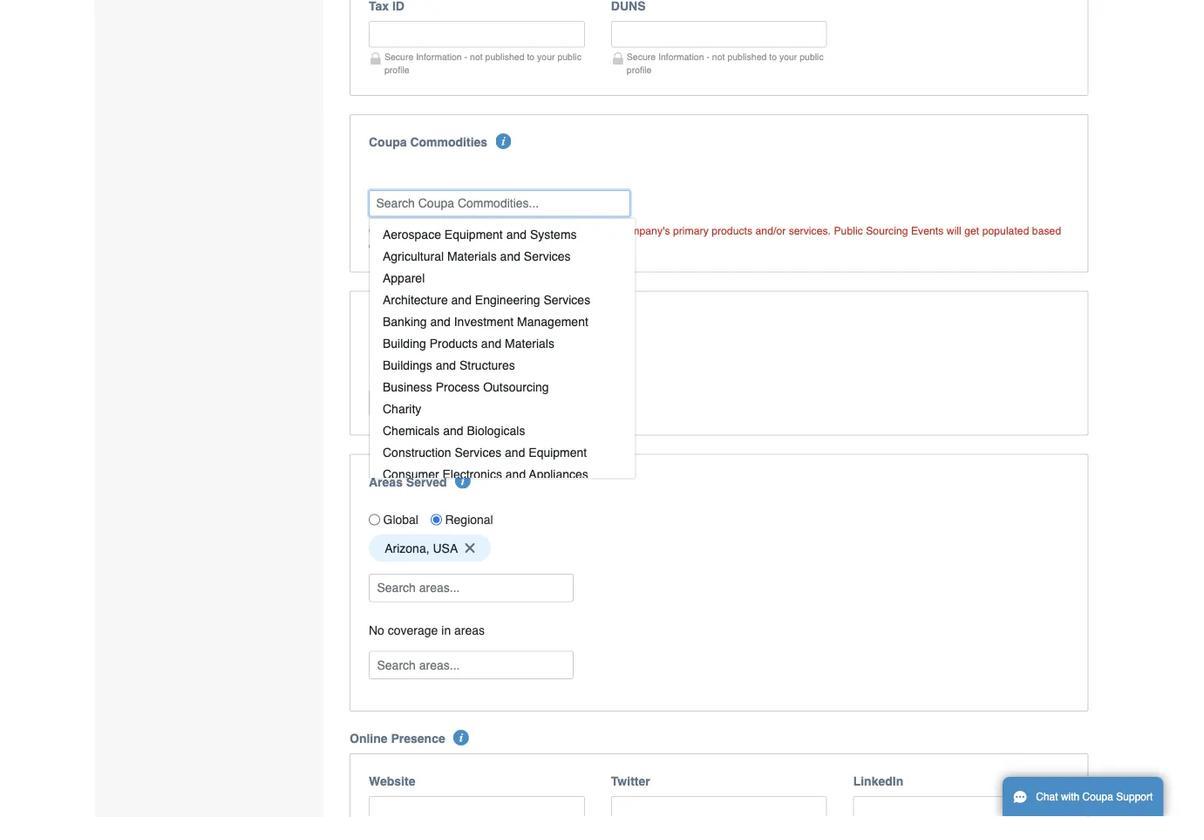 Task type: describe. For each thing, give the bounding box(es) containing it.
not for tax id text box
[[470, 52, 483, 62]]

process
[[436, 379, 480, 393]]

online presence
[[350, 732, 445, 746]]

- for duns text box
[[707, 52, 710, 62]]

0 horizontal spatial materials
[[447, 249, 497, 263]]

DUNS text field
[[611, 21, 827, 47]]

Tax ID text field
[[369, 21, 585, 47]]

biologicals
[[467, 423, 525, 437]]

coupa inside choose coupa commodities that best describe your company's primary products and/or services. public sourcing events will get populated based on the selection.
[[409, 224, 440, 237]]

products
[[712, 224, 753, 237]]

appliances
[[529, 467, 589, 481]]

apparel
[[383, 270, 425, 284]]

online
[[350, 732, 388, 746]]

arizona, usa
[[385, 541, 458, 555]]

systems
[[530, 227, 577, 241]]

the
[[384, 239, 399, 252]]

usa
[[433, 541, 458, 555]]

company's
[[620, 224, 670, 237]]

0 horizontal spatial equipment
[[445, 227, 503, 241]]

fresh cut orchids option
[[369, 351, 511, 378]]

coverage
[[388, 623, 438, 637]]

and/or
[[756, 224, 786, 237]]

and up product and service categories
[[451, 292, 472, 306]]

additional information image
[[496, 133, 511, 149]]

no
[[369, 623, 385, 637]]

structures
[[460, 358, 515, 372]]

describe
[[552, 224, 593, 237]]

selected areas list box
[[363, 530, 1076, 566]]

presence
[[391, 732, 445, 746]]

populated
[[983, 224, 1030, 237]]

- for tax id text box
[[465, 52, 468, 62]]

served
[[406, 475, 447, 489]]

and down that
[[500, 249, 521, 263]]

chat with coupa support
[[1036, 791, 1153, 803]]

public for tax id text box
[[558, 52, 582, 62]]

2 vertical spatial services
[[455, 445, 502, 459]]

areas served
[[369, 475, 447, 489]]

areas
[[454, 623, 485, 637]]

that
[[508, 224, 526, 237]]

coupa commodities
[[369, 135, 488, 149]]

global
[[383, 513, 419, 527]]

buildings
[[383, 358, 432, 372]]

sourcing
[[866, 224, 908, 237]]

published for duns text box
[[728, 52, 767, 62]]

coupa inside button
[[1083, 791, 1114, 803]]

Search Coupa Commodities... field
[[369, 190, 631, 217]]

your for duns text box
[[780, 52, 798, 62]]

additional information image for online presence
[[454, 730, 469, 746]]

based
[[1033, 224, 1062, 237]]

and down biologicals
[[505, 445, 525, 459]]

published for tax id text box
[[485, 52, 525, 62]]

construction
[[383, 445, 451, 459]]

0 horizontal spatial coupa
[[369, 135, 407, 149]]

chat
[[1036, 791, 1059, 803]]

primary
[[673, 224, 709, 237]]

categories
[[490, 312, 554, 326]]

engineering
[[475, 292, 540, 306]]

product
[[369, 312, 415, 326]]

services.
[[789, 224, 831, 237]]

product and service categories
[[369, 312, 554, 326]]

1 vertical spatial services
[[544, 292, 591, 306]]

LinkedIn text field
[[854, 796, 1070, 817]]

and up products
[[430, 314, 451, 328]]

commodities inside choose coupa commodities that best describe your company's primary products and/or services. public sourcing events will get populated based on the selection.
[[443, 224, 506, 237]]

outsourcing
[[483, 379, 549, 393]]

and left appliances
[[506, 467, 526, 481]]

your inside choose coupa commodities that best describe your company's primary products and/or services. public sourcing events will get populated based on the selection.
[[596, 224, 617, 237]]

investment
[[454, 314, 514, 328]]



Task type: vqa. For each thing, say whether or not it's contained in the screenshot.
second YES
no



Task type: locate. For each thing, give the bounding box(es) containing it.
additional information image right categories
[[562, 310, 577, 326]]

Search areas... text field
[[371, 652, 572, 678]]

2 secure from the left
[[627, 52, 656, 62]]

additional information image right presence in the left of the page
[[454, 730, 469, 746]]

services up electronics
[[455, 445, 502, 459]]

- down tax id text box
[[465, 52, 468, 62]]

services
[[524, 249, 571, 263], [544, 292, 591, 306], [455, 445, 502, 459]]

0 vertical spatial commodities
[[410, 135, 488, 149]]

information for tax id text box
[[416, 52, 462, 62]]

fresh cut orchids
[[385, 357, 478, 371]]

2 not from the left
[[712, 52, 725, 62]]

1 vertical spatial equipment
[[529, 445, 587, 459]]

1 horizontal spatial to
[[769, 52, 777, 62]]

secure for duns text box
[[627, 52, 656, 62]]

1 public from the left
[[558, 52, 582, 62]]

management
[[517, 314, 589, 328]]

your for tax id text box
[[537, 52, 555, 62]]

additional information image
[[562, 310, 577, 326], [455, 473, 471, 489], [454, 730, 469, 746]]

orchids
[[439, 357, 478, 371]]

0 vertical spatial additional information image
[[562, 310, 577, 326]]

1 not from the left
[[470, 52, 483, 62]]

regional
[[445, 513, 493, 527]]

secure information - not published to your public profile for duns text box
[[627, 52, 824, 75]]

1 horizontal spatial information
[[659, 52, 704, 62]]

1 horizontal spatial secure information - not published to your public profile
[[627, 52, 824, 75]]

your right 'describe' on the top of page
[[596, 224, 617, 237]]

2 secure information - not published to your public profile from the left
[[627, 52, 824, 75]]

1 vertical spatial commodities
[[443, 224, 506, 237]]

Search areas... text field
[[371, 575, 572, 601]]

arizona, usa option
[[369, 535, 491, 562]]

your down duns text box
[[780, 52, 798, 62]]

information
[[416, 52, 462, 62], [659, 52, 704, 62]]

0 horizontal spatial public
[[558, 52, 582, 62]]

1 horizontal spatial secure
[[627, 52, 656, 62]]

areas
[[369, 475, 403, 489]]

equipment up appliances
[[529, 445, 587, 459]]

0 horizontal spatial secure
[[385, 52, 414, 62]]

consumer
[[383, 467, 439, 481]]

1 horizontal spatial coupa
[[409, 224, 440, 237]]

additional information image for areas served
[[455, 473, 471, 489]]

2 vertical spatial coupa
[[1083, 791, 1114, 803]]

and right cut
[[436, 358, 456, 372]]

1 profile from the left
[[385, 65, 410, 75]]

2 public from the left
[[800, 52, 824, 62]]

and right 'chemicals'
[[443, 423, 464, 437]]

your
[[537, 52, 555, 62], [780, 52, 798, 62], [596, 224, 617, 237]]

selection.
[[402, 239, 447, 252]]

published down tax id text box
[[485, 52, 525, 62]]

1 horizontal spatial not
[[712, 52, 725, 62]]

agricultural
[[383, 249, 444, 263]]

service
[[444, 312, 487, 326]]

2 profile from the left
[[627, 65, 652, 75]]

0 horizontal spatial published
[[485, 52, 525, 62]]

products
[[430, 336, 478, 350]]

secure
[[385, 52, 414, 62], [627, 52, 656, 62]]

profile for tax id text box
[[385, 65, 410, 75]]

and
[[506, 227, 527, 241], [500, 249, 521, 263], [451, 292, 472, 306], [418, 312, 440, 326], [430, 314, 451, 328], [481, 336, 502, 350], [436, 358, 456, 372], [443, 423, 464, 437], [505, 445, 525, 459], [506, 467, 526, 481]]

on
[[369, 239, 381, 252]]

0 horizontal spatial not
[[470, 52, 483, 62]]

charity
[[383, 401, 422, 415]]

None radio
[[431, 514, 442, 526]]

-
[[465, 52, 468, 62], [707, 52, 710, 62]]

aerospace
[[383, 227, 441, 241]]

None radio
[[369, 514, 380, 526]]

public for duns text box
[[800, 52, 824, 62]]

secure information - not published to your public profile down duns text box
[[627, 52, 824, 75]]

commodities
[[410, 135, 488, 149], [443, 224, 506, 237]]

secure information - not published to your public profile down tax id text box
[[385, 52, 582, 75]]

1 published from the left
[[485, 52, 525, 62]]

0 horizontal spatial secure information - not published to your public profile
[[385, 52, 582, 75]]

0 horizontal spatial your
[[537, 52, 555, 62]]

cut
[[419, 357, 436, 371]]

website
[[369, 774, 416, 788]]

events
[[911, 224, 944, 237]]

1 information from the left
[[416, 52, 462, 62]]

equipment
[[445, 227, 503, 241], [529, 445, 587, 459]]

1 vertical spatial materials
[[505, 336, 555, 350]]

choose coupa commodities that best describe your company's primary products and/or services. public sourcing events will get populated based on the selection.
[[369, 224, 1062, 252]]

0 horizontal spatial profile
[[385, 65, 410, 75]]

not down tax id text box
[[470, 52, 483, 62]]

Website text field
[[369, 796, 585, 817]]

2 information from the left
[[659, 52, 704, 62]]

public
[[834, 224, 863, 237]]

Twitter text field
[[611, 796, 827, 817]]

1 secure information - not published to your public profile from the left
[[385, 52, 582, 75]]

architecture
[[383, 292, 448, 306]]

and left best
[[506, 227, 527, 241]]

2 to from the left
[[769, 52, 777, 62]]

business
[[383, 379, 432, 393]]

2 horizontal spatial your
[[780, 52, 798, 62]]

materials
[[447, 249, 497, 263], [505, 336, 555, 350]]

aerospace equipment and systems agricultural materials and services apparel architecture and engineering services banking and investment management building products and materials buildings and structures business process outsourcing charity chemicals and biologicals construction services and equipment consumer electronics and appliances
[[383, 227, 591, 481]]

1 vertical spatial additional information image
[[455, 473, 471, 489]]

services down systems
[[524, 249, 571, 263]]

information down tax id text box
[[416, 52, 462, 62]]

profile
[[385, 65, 410, 75], [627, 65, 652, 75]]

materials right selection.
[[447, 249, 497, 263]]

to for duns text box
[[769, 52, 777, 62]]

0 vertical spatial materials
[[447, 249, 497, 263]]

to
[[527, 52, 535, 62], [769, 52, 777, 62]]

fresh
[[385, 357, 416, 371]]

to down tax id text box
[[527, 52, 535, 62]]

not down duns text box
[[712, 52, 725, 62]]

to for tax id text box
[[527, 52, 535, 62]]

your down tax id text box
[[537, 52, 555, 62]]

1 secure from the left
[[385, 52, 414, 62]]

public
[[558, 52, 582, 62], [800, 52, 824, 62]]

commodities down search coupa commodities... field
[[443, 224, 506, 237]]

secure information - not published to your public profile for tax id text box
[[385, 52, 582, 75]]

not for duns text box
[[712, 52, 725, 62]]

materials down categories
[[505, 336, 555, 350]]

chemicals
[[383, 423, 440, 437]]

additional information image right served
[[455, 473, 471, 489]]

1 - from the left
[[465, 52, 468, 62]]

2 vertical spatial additional information image
[[454, 730, 469, 746]]

1 horizontal spatial equipment
[[529, 445, 587, 459]]

0 horizontal spatial -
[[465, 52, 468, 62]]

choose
[[369, 224, 406, 237]]

1 to from the left
[[527, 52, 535, 62]]

coupa
[[369, 135, 407, 149], [409, 224, 440, 237], [1083, 791, 1114, 803]]

0 vertical spatial coupa
[[369, 135, 407, 149]]

published down duns text box
[[728, 52, 767, 62]]

published
[[485, 52, 525, 62], [728, 52, 767, 62]]

arizona,
[[385, 541, 430, 555]]

profile for duns text box
[[627, 65, 652, 75]]

1 horizontal spatial your
[[596, 224, 617, 237]]

banking
[[383, 314, 427, 328]]

linkedin
[[854, 774, 904, 788]]

1 horizontal spatial public
[[800, 52, 824, 62]]

secure down duns text box
[[627, 52, 656, 62]]

information for duns text box
[[659, 52, 704, 62]]

2 published from the left
[[728, 52, 767, 62]]

electronics
[[443, 467, 502, 481]]

commodities left additional information image
[[410, 135, 488, 149]]

list box
[[369, 218, 636, 485]]

1 horizontal spatial profile
[[627, 65, 652, 75]]

services up management
[[544, 292, 591, 306]]

equipment down search coupa commodities... field
[[445, 227, 503, 241]]

- down duns text box
[[707, 52, 710, 62]]

in
[[442, 623, 451, 637]]

chat with coupa support button
[[1003, 777, 1164, 817]]

2 - from the left
[[707, 52, 710, 62]]

1 vertical spatial coupa
[[409, 224, 440, 237]]

not
[[470, 52, 483, 62], [712, 52, 725, 62]]

secure for tax id text box
[[385, 52, 414, 62]]

secure down tax id text box
[[385, 52, 414, 62]]

to down duns text box
[[769, 52, 777, 62]]

twitter
[[611, 774, 650, 788]]

0 horizontal spatial information
[[416, 52, 462, 62]]

will
[[947, 224, 962, 237]]

information down duns text box
[[659, 52, 704, 62]]

selected list box
[[363, 346, 1076, 382]]

0 vertical spatial equipment
[[445, 227, 503, 241]]

best
[[529, 224, 549, 237]]

1 horizontal spatial -
[[707, 52, 710, 62]]

support
[[1117, 791, 1153, 803]]

additional information image for product and service categories
[[562, 310, 577, 326]]

and down the architecture
[[418, 312, 440, 326]]

1 horizontal spatial materials
[[505, 336, 555, 350]]

0 horizontal spatial to
[[527, 52, 535, 62]]

0 vertical spatial services
[[524, 249, 571, 263]]

list box containing aerospace equipment and systems
[[369, 218, 636, 485]]

building
[[383, 336, 426, 350]]

no coverage in areas
[[369, 623, 485, 637]]

get
[[965, 224, 980, 237]]

1 horizontal spatial published
[[728, 52, 767, 62]]

2 horizontal spatial coupa
[[1083, 791, 1114, 803]]

and up structures
[[481, 336, 502, 350]]

with
[[1061, 791, 1080, 803]]

secure information - not published to your public profile
[[385, 52, 582, 75], [627, 52, 824, 75]]



